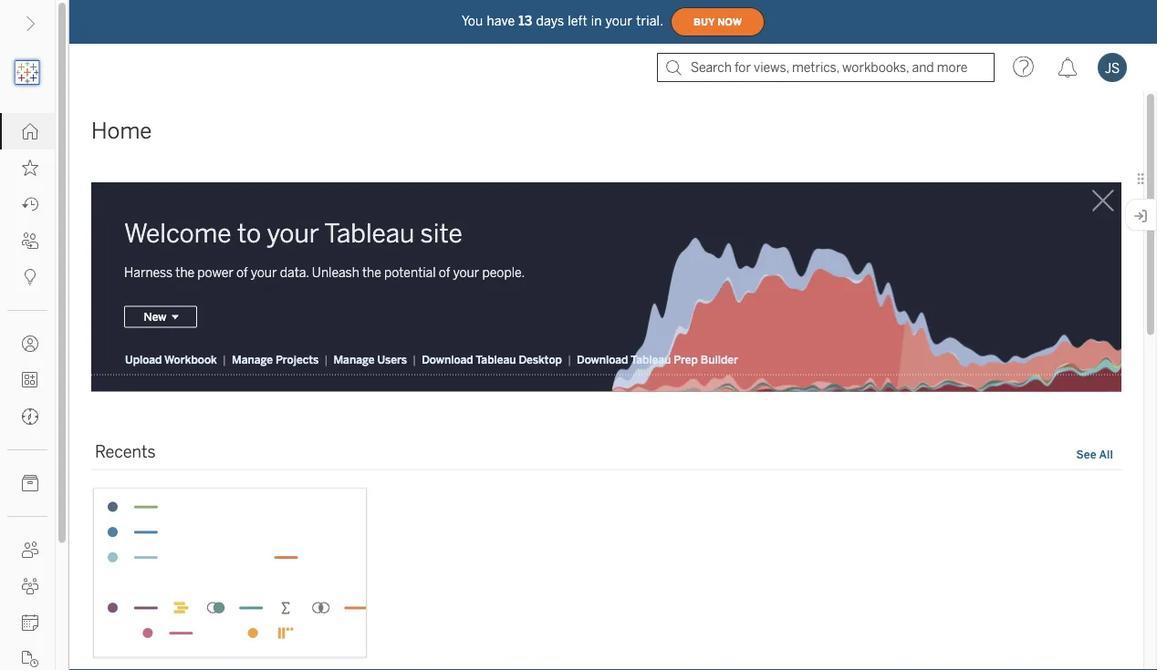 Task type: vqa. For each thing, say whether or not it's contained in the screenshot.
Prep
yes



Task type: describe. For each thing, give the bounding box(es) containing it.
your left people.
[[453, 265, 479, 280]]

manage users link
[[333, 352, 408, 367]]

buy now
[[694, 16, 742, 28]]

potential
[[384, 265, 436, 280]]

users
[[377, 353, 407, 366]]

upload
[[125, 353, 162, 366]]

left
[[568, 13, 587, 29]]

you have 13 days left in your trial.
[[462, 13, 664, 29]]

see all link
[[1076, 446, 1114, 465]]

prep
[[674, 353, 698, 366]]

have
[[487, 13, 515, 29]]

upload workbook button
[[124, 352, 218, 367]]

see all
[[1076, 448, 1113, 461]]

1 download from the left
[[422, 353, 473, 366]]

all
[[1099, 448, 1113, 461]]

to
[[237, 218, 261, 249]]

people.
[[482, 265, 525, 280]]

4 | from the left
[[568, 353, 571, 366]]

2 download from the left
[[577, 353, 628, 366]]

main navigation. press the up and down arrow keys to access links. element
[[0, 113, 55, 671]]

harness
[[124, 265, 173, 280]]

projects
[[276, 353, 319, 366]]

0 horizontal spatial tableau
[[324, 218, 415, 249]]

navigation panel element
[[0, 55, 55, 671]]

download tableau desktop link
[[421, 352, 563, 367]]

recents
[[95, 443, 156, 462]]

1 | from the left
[[222, 353, 226, 366]]

download tableau prep builder link
[[576, 352, 739, 367]]

Search for views, metrics, workbooks, and more text field
[[657, 53, 995, 82]]

new
[[144, 310, 167, 324]]

your left data.
[[251, 265, 277, 280]]

manage projects link
[[231, 352, 320, 367]]

1 manage from the left
[[232, 353, 273, 366]]

welcome
[[124, 218, 231, 249]]

1 the from the left
[[175, 265, 195, 280]]

2 | from the left
[[324, 353, 328, 366]]

2 horizontal spatial tableau
[[631, 353, 671, 366]]



Task type: locate. For each thing, give the bounding box(es) containing it.
home
[[91, 118, 152, 144]]

13
[[519, 13, 532, 29]]

| right workbook
[[222, 353, 226, 366]]

1 horizontal spatial manage
[[333, 353, 375, 366]]

trial.
[[636, 13, 664, 29]]

welcome to your tableau site
[[124, 218, 462, 249]]

of
[[236, 265, 248, 280], [439, 265, 450, 280]]

| right 'projects'
[[324, 353, 328, 366]]

manage
[[232, 353, 273, 366], [333, 353, 375, 366]]

new button
[[124, 306, 197, 328]]

|
[[222, 353, 226, 366], [324, 353, 328, 366], [413, 353, 416, 366], [568, 353, 571, 366]]

3 | from the left
[[413, 353, 416, 366]]

site
[[420, 218, 462, 249]]

builder
[[701, 353, 738, 366]]

download right users
[[422, 353, 473, 366]]

the right unleash
[[362, 265, 381, 280]]

buy
[[694, 16, 715, 28]]

days
[[536, 13, 564, 29]]

1 of from the left
[[236, 265, 248, 280]]

the
[[175, 265, 195, 280], [362, 265, 381, 280]]

1 horizontal spatial tableau
[[476, 353, 516, 366]]

download right desktop
[[577, 353, 628, 366]]

workbook
[[164, 353, 217, 366]]

download
[[422, 353, 473, 366], [577, 353, 628, 366]]

| right users
[[413, 353, 416, 366]]

tableau left desktop
[[476, 353, 516, 366]]

your right in
[[606, 13, 633, 29]]

2 of from the left
[[439, 265, 450, 280]]

of right power
[[236, 265, 248, 280]]

buy now button
[[671, 7, 765, 37]]

manage left users
[[333, 353, 375, 366]]

2 the from the left
[[362, 265, 381, 280]]

0 horizontal spatial manage
[[232, 353, 273, 366]]

unleash
[[312, 265, 359, 280]]

your
[[606, 13, 633, 29], [267, 218, 319, 249], [251, 265, 277, 280], [453, 265, 479, 280]]

tableau left prep
[[631, 353, 671, 366]]

tableau up unleash
[[324, 218, 415, 249]]

| right desktop
[[568, 353, 571, 366]]

upload workbook | manage projects | manage users | download tableau desktop | download tableau prep builder
[[125, 353, 738, 366]]

data.
[[280, 265, 309, 280]]

your up data.
[[267, 218, 319, 249]]

2 manage from the left
[[333, 353, 375, 366]]

the left power
[[175, 265, 195, 280]]

of right potential
[[439, 265, 450, 280]]

desktop
[[519, 353, 562, 366]]

tableau
[[324, 218, 415, 249], [476, 353, 516, 366], [631, 353, 671, 366]]

1 horizontal spatial download
[[577, 353, 628, 366]]

harness the power of your data. unleash the potential of your people.
[[124, 265, 525, 280]]

see
[[1076, 448, 1097, 461]]

manage left 'projects'
[[232, 353, 273, 366]]

you
[[462, 13, 483, 29]]

1 horizontal spatial of
[[439, 265, 450, 280]]

0 horizontal spatial download
[[422, 353, 473, 366]]

power
[[197, 265, 234, 280]]

now
[[717, 16, 742, 28]]

0 horizontal spatial the
[[175, 265, 195, 280]]

in
[[591, 13, 602, 29]]

0 horizontal spatial of
[[236, 265, 248, 280]]

1 horizontal spatial the
[[362, 265, 381, 280]]



